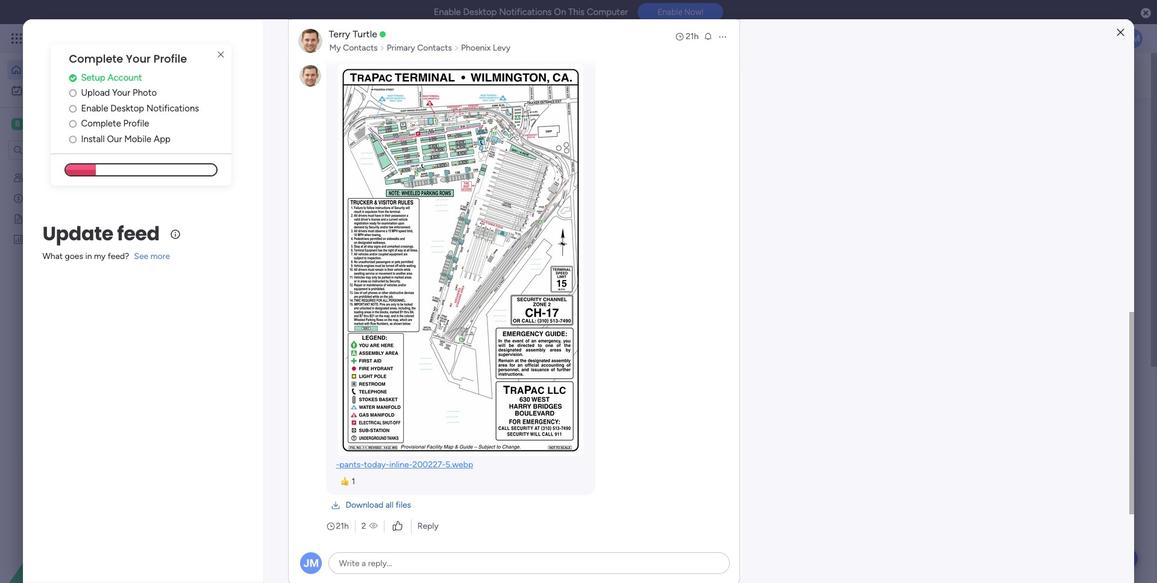 Task type: locate. For each thing, give the bounding box(es) containing it.
1 horizontal spatial my contacts
[[255, 470, 312, 482]]

public board image up public dashboard image
[[13, 213, 24, 224]]

primary contacts link
[[385, 42, 454, 54]]

reply
[[417, 521, 439, 532]]

your up setup account link on the top
[[126, 51, 151, 66]]

1 horizontal spatial basic
[[332, 490, 352, 501]]

inline-
[[389, 460, 413, 470]]

tracker
[[47, 193, 74, 203]]

0 horizontal spatial >
[[325, 490, 330, 501]]

0 horizontal spatial workspace
[[518, 490, 559, 501]]

computer
[[587, 7, 628, 17]]

update feed
[[42, 220, 160, 247]]

on
[[554, 7, 566, 17]]

main
[[498, 490, 516, 501], [664, 490, 682, 501]]

1 horizontal spatial >
[[491, 490, 496, 501]]

update for update feed
[[42, 220, 113, 247]]

public board image for new form
[[403, 470, 417, 483]]

feed up see more link
[[117, 220, 160, 247]]

2 horizontal spatial enable
[[658, 7, 683, 17]]

2 circle o image from the top
[[69, 120, 77, 129]]

my contacts inside quick search results list box
[[255, 470, 312, 482]]

1 vertical spatial see
[[134, 252, 148, 262]]

desktop up phoenix
[[463, 7, 497, 17]]

0 horizontal spatial profile
[[123, 118, 149, 129]]

install our mobile app
[[81, 134, 170, 145]]

lottie animation image for bottom lottie animation element
[[0, 462, 154, 583]]

1 vertical spatial public board image
[[403, 470, 417, 483]]

circle o image for complete
[[69, 120, 77, 129]]

enable down upload in the top of the page
[[81, 103, 108, 114]]

2 horizontal spatial >
[[657, 490, 662, 501]]

pants-
[[339, 460, 364, 470]]

basic
[[28, 118, 51, 130], [332, 490, 352, 501]]

all right show
[[565, 319, 573, 329]]

0 vertical spatial profile
[[154, 51, 187, 66]]

1 vertical spatial my contacts
[[28, 172, 77, 183]]

workspace for second the "component" image
[[684, 490, 725, 501]]

recently
[[239, 349, 284, 362]]

of
[[511, 48, 519, 58]]

photo
[[133, 88, 157, 98]]

1 horizontal spatial update
[[239, 557, 276, 570]]

2 vertical spatial my contacts
[[255, 470, 312, 482]]

0 vertical spatial new
[[549, 269, 566, 280]]

write a reply...
[[339, 559, 392, 569]]

0 horizontal spatial all
[[386, 500, 394, 510]]

all inside button
[[565, 319, 573, 329]]

enable for enable desktop notifications on this computer
[[434, 7, 461, 17]]

see plans button
[[194, 30, 253, 48]]

200227-
[[413, 460, 446, 470]]

complete your profile
[[69, 51, 187, 66]]

0 vertical spatial public board image
[[13, 213, 24, 224]]

turtle for "terry turtle" link for my contacts link
[[353, 28, 377, 40]]

my down home
[[28, 85, 39, 95]]

0 vertical spatial 21h
[[686, 31, 699, 42]]

1 main from the left
[[498, 490, 516, 501]]

contacts inside list box
[[42, 172, 77, 183]]

0 horizontal spatial feed
[[117, 220, 160, 247]]

1 horizontal spatial see
[[211, 33, 225, 43]]

1 horizontal spatial enable
[[434, 7, 461, 17]]

0 horizontal spatial enable
[[81, 103, 108, 114]]

0 vertical spatial basic
[[28, 118, 51, 130]]

1 vertical spatial complete
[[81, 118, 121, 129]]

0 vertical spatial feed
[[117, 220, 160, 247]]

enable up slider arrow icon
[[434, 7, 461, 17]]

my inside my contacts link
[[329, 43, 341, 53]]

all
[[565, 319, 573, 329], [386, 500, 394, 510]]

desktop inside enable desktop notifications link
[[110, 103, 144, 114]]

1 vertical spatial all
[[386, 500, 394, 510]]

2 workspace from the left
[[684, 490, 725, 501]]

0 vertical spatial and
[[388, 76, 404, 87]]

1 vertical spatial your
[[112, 88, 130, 98]]

and right inbox
[[388, 76, 404, 87]]

1 vertical spatial desktop
[[110, 103, 144, 114]]

1 horizontal spatial notifications
[[499, 7, 552, 17]]

turtle up my contacts link
[[353, 28, 377, 40]]

notifications left on
[[499, 7, 552, 17]]

circle o image inside install our mobile app link
[[69, 135, 77, 144]]

and inside good morning, jeremy! quickly access your recent boards, inbox and workspaces
[[388, 76, 404, 87]]

more
[[150, 252, 170, 262]]

upload
[[81, 88, 110, 98]]

levy
[[493, 43, 511, 53]]

basic right b
[[28, 118, 51, 130]]

1 vertical spatial update
[[239, 557, 276, 570]]

enable
[[434, 7, 461, 17], [658, 7, 683, 17], [81, 103, 108, 114]]

show
[[542, 319, 563, 329]]

1 horizontal spatial 21h
[[686, 31, 699, 42]]

basic down 1 button
[[332, 490, 352, 501]]

your for profile
[[126, 51, 151, 66]]

public board image inside list box
[[13, 213, 24, 224]]

account
[[108, 72, 142, 83]]

1 > from the left
[[325, 490, 330, 501]]

0 horizontal spatial component image
[[403, 489, 414, 500]]

enable desktop notifications link
[[69, 102, 232, 115]]

1 horizontal spatial all
[[565, 319, 573, 329]]

list box
[[0, 165, 154, 412]]

this
[[568, 7, 585, 17]]

jeremy!
[[266, 64, 297, 74]]

complete inside complete profile link
[[81, 118, 121, 129]]

our
[[107, 134, 122, 145]]

21h left 2 on the bottom left
[[336, 521, 349, 532]]

your
[[126, 51, 151, 66], [112, 88, 130, 98]]

lottie animation image
[[581, 53, 920, 99], [0, 462, 154, 583]]

public board image up files
[[403, 470, 417, 483]]

circle o image for enable
[[69, 104, 77, 113]]

notifications for enable desktop notifications
[[146, 103, 199, 114]]

public dashboard image
[[13, 233, 24, 245]]

enable left now!
[[658, 7, 683, 17]]

work
[[97, 31, 119, 45], [41, 85, 60, 95], [253, 490, 271, 501], [418, 490, 437, 501], [584, 490, 603, 501]]

notifications for enable desktop notifications on this computer
[[499, 7, 552, 17]]

all for show
[[565, 319, 573, 329]]

morning,
[[231, 64, 264, 74]]

my contacts up deal tracker at top
[[28, 172, 77, 183]]

1 vertical spatial lottie animation image
[[0, 462, 154, 583]]

all for download
[[386, 500, 394, 510]]

crm inside quick search results list box
[[354, 490, 373, 501]]

0 vertical spatial desktop
[[463, 7, 497, 17]]

0 horizontal spatial new
[[421, 470, 441, 482]]

work management > main workspace down the management
[[584, 490, 725, 501]]

complete for complete your profile
[[69, 51, 123, 66]]

setup
[[81, 72, 105, 83]]

0 vertical spatial update
[[42, 220, 113, 247]]

see more link
[[134, 251, 170, 263]]

my contacts up work management > basic crm
[[255, 470, 312, 482]]

and up new task
[[561, 242, 577, 254]]

1 horizontal spatial lottie animation image
[[581, 53, 920, 99]]

terry turtle link up my contacts link
[[329, 28, 377, 40]]

quick search results list box
[[222, 363, 893, 522]]

0 horizontal spatial public board image
[[13, 213, 24, 224]]

complete up install
[[81, 118, 121, 129]]

1 vertical spatial basic
[[332, 490, 352, 501]]

2 work management > main workspace from the left
[[584, 490, 725, 501]]

0 horizontal spatial my contacts
[[28, 172, 77, 183]]

2 horizontal spatial component image
[[735, 489, 746, 500]]

1 horizontal spatial desktop
[[463, 7, 497, 17]]

circle o image inside complete profile link
[[69, 120, 77, 129]]

0 horizontal spatial lottie animation image
[[0, 462, 154, 583]]

circle o image up search in workspace field
[[69, 120, 77, 129]]

2 > from the left
[[491, 490, 496, 501]]

0 vertical spatial all
[[565, 319, 573, 329]]

help button
[[1096, 549, 1138, 569]]

track
[[472, 242, 495, 254]]

workspace selection element
[[11, 117, 76, 131]]

terry for "terry turtle" link for my contacts link
[[329, 28, 350, 40]]

desktop for enable desktop notifications
[[110, 103, 144, 114]]

1 workspace from the left
[[518, 490, 559, 501]]

2 main from the left
[[664, 490, 682, 501]]

0 horizontal spatial work management > main workspace
[[418, 490, 559, 501]]

plan?
[[533, 48, 553, 58]]

1 horizontal spatial lottie animation element
[[581, 53, 920, 99]]

0 horizontal spatial and
[[388, 76, 404, 87]]

circle o image down circle o image
[[69, 104, 77, 113]]

select product image
[[11, 33, 23, 45]]

0 vertical spatial notifications
[[499, 7, 552, 17]]

profile up setup account link on the top
[[154, 51, 187, 66]]

1 vertical spatial notifications
[[146, 103, 199, 114]]

new for new form
[[421, 470, 441, 482]]

0 vertical spatial complete
[[69, 51, 123, 66]]

show all
[[542, 319, 573, 329]]

@everyone on this board link
[[336, 48, 431, 58]]

tasks right private
[[295, 123, 321, 136]]

install our mobile app link
[[69, 132, 232, 146]]

lottie animation element
[[581, 53, 920, 99], [0, 462, 154, 583]]

desktop down upload your photo
[[110, 103, 144, 114]]

getting started
[[28, 213, 88, 224]]

circle o image
[[69, 104, 77, 113], [69, 120, 77, 129], [69, 135, 77, 144]]

1 vertical spatial and
[[561, 242, 577, 254]]

turtle up @everyone at left top
[[357, 35, 378, 45]]

circle o image inside enable desktop notifications link
[[69, 104, 77, 113]]

my private tasks
[[239, 123, 321, 136]]

your
[[275, 76, 295, 87]]

see left more
[[134, 252, 148, 262]]

new down '200227-' on the bottom of the page
[[421, 470, 441, 482]]

new task button
[[527, 265, 589, 285], [527, 265, 589, 284]]

0 horizontal spatial desktop
[[110, 103, 144, 114]]

setup account
[[81, 72, 142, 83]]

1 vertical spatial new
[[421, 470, 441, 482]]

0 horizontal spatial update
[[42, 220, 113, 247]]

terry up @everyone at left top
[[336, 35, 355, 45]]

0 horizontal spatial basic
[[28, 118, 51, 130]]

enable for enable desktop notifications
[[81, 103, 108, 114]]

jeremy miller image
[[1123, 29, 1143, 48]]

profile up mobile
[[123, 118, 149, 129]]

new
[[549, 269, 566, 280], [421, 470, 441, 482]]

21h left the reminder icon
[[686, 31, 699, 42]]

close my private tasks image
[[222, 122, 237, 137]]

feed left (inbox) at the left of the page
[[279, 557, 301, 570]]

v2 seen image
[[369, 521, 378, 533]]

0 vertical spatial my contacts
[[329, 43, 378, 53]]

0 vertical spatial see
[[211, 33, 225, 43]]

1 circle o image from the top
[[69, 104, 77, 113]]

home option
[[7, 60, 146, 80]]

terry turtle up my contacts link
[[329, 28, 377, 40]]

my up deal
[[28, 172, 40, 183]]

new inside quick search results list box
[[421, 470, 441, 482]]

phoenix levy
[[461, 43, 511, 53]]

tasks right personal
[[536, 242, 558, 254]]

monday work management
[[54, 31, 187, 45]]

see up dapulse x slim icon
[[211, 33, 225, 43]]

0 vertical spatial tasks
[[295, 123, 321, 136]]

3 circle o image from the top
[[69, 135, 77, 144]]

update for update feed (inbox)
[[239, 557, 276, 570]]

now!
[[685, 7, 704, 17]]

public board image
[[13, 213, 24, 224], [403, 470, 417, 483]]

work inside option
[[41, 85, 60, 95]]

crm
[[53, 118, 74, 130], [354, 490, 373, 501]]

my contacts left slider arrow image
[[329, 43, 378, 53]]

1 horizontal spatial main
[[664, 490, 682, 501]]

enable inside button
[[658, 7, 683, 17]]

home link
[[7, 60, 146, 80]]

close image
[[1117, 28, 1124, 37]]

option
[[0, 167, 154, 169]]

complete up setup
[[69, 51, 123, 66]]

reply link
[[417, 521, 439, 532]]

1 horizontal spatial component image
[[569, 489, 580, 500]]

0 horizontal spatial crm
[[53, 118, 74, 130]]

workspace
[[518, 490, 559, 501], [684, 490, 725, 501]]

0 horizontal spatial main
[[498, 490, 516, 501]]

1 horizontal spatial feed
[[279, 557, 301, 570]]

basic inside 'workspace selection' element
[[28, 118, 51, 130]]

new form
[[421, 470, 467, 482]]

circle o image left install
[[69, 135, 77, 144]]

crm down 1
[[354, 490, 373, 501]]

notifications down the upload your photo link
[[146, 103, 199, 114]]

plans
[[227, 33, 247, 43]]

1 horizontal spatial work management > main workspace
[[584, 490, 725, 501]]

1 vertical spatial feed
[[279, 557, 301, 570]]

crm inside 'workspace selection' element
[[53, 118, 74, 130]]

terry
[[329, 28, 350, 40], [336, 35, 355, 45]]

desktop
[[463, 7, 497, 17], [110, 103, 144, 114]]

b
[[15, 119, 20, 129]]

1 horizontal spatial tasks
[[536, 242, 558, 254]]

0 vertical spatial circle o image
[[69, 104, 77, 113]]

1 horizontal spatial new
[[549, 269, 566, 280]]

terry turtle up @everyone at left top
[[336, 35, 378, 45]]

0 horizontal spatial tasks
[[295, 123, 321, 136]]

where
[[433, 48, 458, 58]]

1 horizontal spatial crm
[[354, 490, 373, 501]]

1 vertical spatial circle o image
[[69, 120, 77, 129]]

2 vertical spatial circle o image
[[69, 135, 77, 144]]

feed?
[[108, 252, 129, 262]]

on
[[382, 48, 391, 58]]

my right close my private tasks 'icon'
[[239, 123, 255, 136]]

recently visited
[[239, 349, 320, 362]]

turtle for the download all files link "terry turtle" link
[[357, 35, 378, 45]]

0 horizontal spatial notifications
[[146, 103, 199, 114]]

terry turtle link up @everyone at left top
[[336, 35, 378, 45]]

started
[[59, 213, 88, 224]]

public dashboard image
[[735, 470, 748, 483]]

board
[[409, 48, 431, 58]]

deal
[[28, 193, 45, 203]]

1 horizontal spatial workspace
[[684, 490, 725, 501]]

my
[[94, 252, 106, 262]]

0 horizontal spatial lottie animation element
[[0, 462, 154, 583]]

3 > from the left
[[657, 490, 662, 501]]

1 vertical spatial tasks
[[536, 242, 558, 254]]

your down account
[[112, 88, 130, 98]]

my up good morning, jeremy! quickly access your recent boards, inbox and workspaces
[[329, 43, 341, 53]]

component image
[[403, 489, 414, 500], [569, 489, 580, 500], [735, 489, 746, 500]]

my contacts link
[[328, 42, 380, 54]]

terry up my contacts link
[[329, 28, 350, 40]]

0 vertical spatial lottie animation image
[[581, 53, 920, 99]]

work management > main workspace down form
[[418, 490, 559, 501]]

crm up search in workspace field
[[53, 118, 74, 130]]

1 vertical spatial 21h
[[336, 521, 349, 532]]

terry turtle link for the download all files link
[[336, 35, 378, 45]]

new left task
[[549, 269, 566, 280]]

1 vertical spatial crm
[[354, 490, 373, 501]]

my work link
[[7, 81, 146, 100]]

5.webp
[[446, 460, 473, 470]]

0 vertical spatial crm
[[53, 118, 74, 130]]

1 horizontal spatial public board image
[[403, 470, 417, 483]]

0 vertical spatial your
[[126, 51, 151, 66]]

all left files
[[386, 500, 394, 510]]

my up work management > basic crm
[[255, 470, 269, 482]]



Task type: vqa. For each thing, say whether or not it's contained in the screenshot.
Update to the right
yes



Task type: describe. For each thing, give the bounding box(es) containing it.
his
[[521, 48, 531, 58]]

feed for update feed (inbox)
[[279, 557, 301, 570]]

app
[[154, 134, 170, 145]]

workspaces
[[407, 76, 458, 87]]

management
[[621, 470, 680, 482]]

learn
[[490, 48, 508, 58]]

upload your photo link
[[69, 86, 232, 100]]

project management
[[587, 470, 680, 482]]

lottie animation image for top lottie animation element
[[581, 53, 920, 99]]

circle o image
[[69, 89, 77, 98]]

(inbox)
[[304, 557, 340, 570]]

slider arrow image
[[454, 42, 459, 54]]

1 button
[[336, 474, 360, 489]]

complete profile
[[81, 118, 149, 129]]

files
[[396, 500, 411, 510]]

monday
[[54, 31, 95, 45]]

1 component image from the left
[[403, 489, 414, 500]]

-pants-today-inline-200227-5.webp link
[[336, 460, 473, 470]]

@everyone on this board where did you learn of his plan?
[[336, 48, 553, 58]]

recent
[[297, 76, 325, 87]]

sales
[[28, 234, 48, 244]]

goes
[[65, 252, 83, 262]]

this
[[393, 48, 407, 58]]

tasks for personal
[[536, 242, 558, 254]]

update feed (inbox)
[[239, 557, 340, 570]]

quickly
[[208, 76, 241, 87]]

primary contacts
[[387, 43, 452, 53]]

personal
[[497, 242, 534, 254]]

-
[[336, 460, 339, 470]]

new task
[[549, 269, 584, 280]]

terry for the download all files link "terry turtle" link
[[336, 35, 355, 45]]

help
[[1106, 553, 1128, 565]]

new for new task
[[549, 269, 566, 280]]

0 horizontal spatial see
[[134, 252, 148, 262]]

mobile
[[124, 134, 151, 145]]

-pants-today-inline-200227-5.webp
[[336, 460, 473, 470]]

enable now!
[[658, 7, 704, 17]]

did
[[460, 48, 472, 58]]

feed for update feed
[[117, 220, 160, 247]]

v2 like image
[[393, 520, 402, 533]]

circle o image for install
[[69, 135, 77, 144]]

visited
[[286, 349, 320, 362]]

my inside list box
[[28, 172, 40, 183]]

reminder image
[[704, 31, 713, 41]]

today-
[[364, 460, 389, 470]]

main for second the "component" image
[[664, 490, 682, 501]]

desktop for enable desktop notifications on this computer
[[463, 7, 497, 17]]

21h inside 'link'
[[686, 31, 699, 42]]

my inside quick search results list box
[[255, 470, 269, 482]]

show all button
[[537, 314, 578, 334]]

form
[[444, 470, 467, 482]]

main for third the "component" image from right
[[498, 490, 516, 501]]

terry turtle link for my contacts link
[[329, 28, 377, 40]]

see inside see plans "button"
[[211, 33, 225, 43]]

0 horizontal spatial 21h
[[336, 521, 349, 532]]

list box containing my contacts
[[0, 165, 154, 412]]

options image
[[718, 32, 728, 42]]

download all files
[[346, 500, 411, 510]]

dapulse x slim image
[[214, 48, 228, 62]]

3 component image from the left
[[735, 489, 746, 500]]

my inside my work option
[[28, 85, 39, 95]]

project
[[587, 470, 619, 482]]

slider arrow image
[[380, 42, 385, 54]]

workspace image
[[11, 118, 24, 131]]

see plans
[[211, 33, 247, 43]]

what
[[42, 252, 63, 262]]

terry turtle for "terry turtle" link for my contacts link
[[329, 28, 377, 40]]

my contacts inside list box
[[28, 172, 77, 183]]

enable desktop notifications
[[81, 103, 199, 114]]

good
[[208, 64, 229, 74]]

write
[[339, 559, 360, 569]]

tasks for private
[[295, 123, 321, 136]]

enable for enable now!
[[658, 7, 683, 17]]

add to favorites image
[[362, 470, 374, 482]]

reply...
[[368, 559, 392, 569]]

0 vertical spatial lottie animation element
[[581, 53, 920, 99]]

upload your photo
[[81, 88, 157, 98]]

2 horizontal spatial my contacts
[[329, 43, 378, 53]]

2 component image from the left
[[569, 489, 580, 500]]

basic inside quick search results list box
[[332, 490, 352, 501]]

my work option
[[7, 81, 146, 100]]

reminders
[[579, 242, 622, 254]]

public board image for getting started
[[13, 213, 24, 224]]

> for third the "component" image from right
[[491, 490, 496, 501]]

download
[[346, 500, 383, 510]]

enable desktop notifications on this computer
[[434, 7, 628, 17]]

in
[[85, 252, 92, 262]]

21h link
[[675, 31, 699, 43]]

phoenix levy link
[[459, 42, 512, 54]]

here
[[625, 242, 644, 254]]

primary
[[387, 43, 415, 53]]

Search in workspace field
[[25, 143, 101, 157]]

1 horizontal spatial profile
[[154, 51, 187, 66]]

1 horizontal spatial and
[[561, 242, 577, 254]]

task
[[568, 269, 584, 280]]

1 vertical spatial profile
[[123, 118, 149, 129]]

check circle image
[[69, 73, 77, 82]]

a
[[362, 559, 366, 569]]

basic crm
[[28, 118, 74, 130]]

good morning, jeremy! quickly access your recent boards, inbox and workspaces
[[208, 64, 458, 87]]

deal tracker
[[28, 193, 74, 203]]

complete profile link
[[69, 117, 232, 131]]

enable now! button
[[638, 3, 723, 21]]

1 work management > main workspace from the left
[[418, 490, 559, 501]]

terry turtle for the download all files link "terry turtle" link
[[336, 35, 378, 45]]

> for second the "component" image
[[657, 490, 662, 501]]

1 vertical spatial lottie animation element
[[0, 462, 154, 583]]

dashboard
[[50, 234, 91, 244]]

access
[[243, 76, 273, 87]]

home
[[27, 64, 50, 75]]

you
[[474, 48, 488, 58]]

dapulse close image
[[1141, 7, 1151, 19]]

@everyone
[[336, 48, 380, 58]]

complete for complete profile
[[81, 118, 121, 129]]

track personal tasks and reminders here
[[472, 242, 644, 254]]

workspace for third the "component" image from right
[[518, 490, 559, 501]]

your for photo
[[112, 88, 130, 98]]

getting
[[28, 213, 57, 224]]

contacts inside quick search results list box
[[271, 470, 312, 482]]

private
[[257, 123, 293, 136]]



